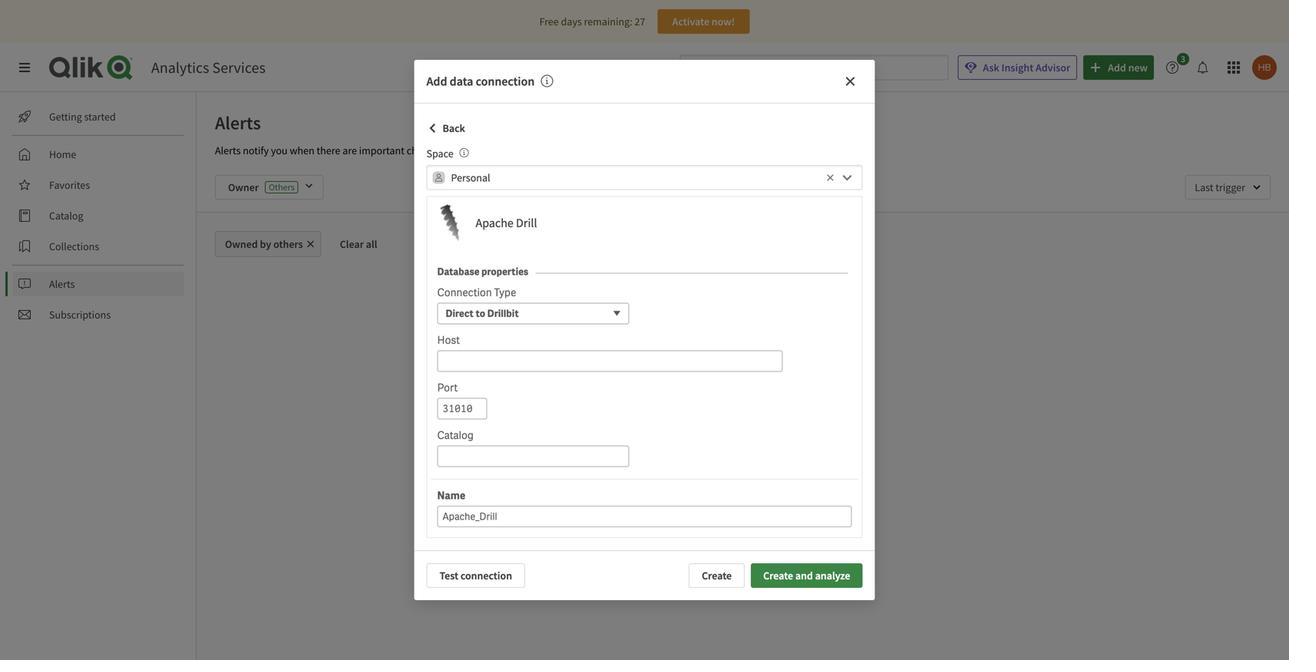 Task type: locate. For each thing, give the bounding box(es) containing it.
alerts
[[215, 111, 261, 134], [215, 144, 241, 157], [49, 277, 75, 291]]

all
[[366, 237, 378, 251]]

27
[[635, 15, 646, 28]]

create for create and analyze
[[764, 569, 794, 583]]

2 create from the left
[[764, 569, 794, 583]]

apache
[[476, 216, 514, 231]]

Search text field
[[705, 55, 949, 80]]

getting started
[[49, 110, 116, 124]]

create
[[702, 569, 732, 583], [764, 569, 794, 583]]

subscriptions
[[49, 308, 111, 322]]

add
[[427, 74, 447, 89]]

analytics services
[[151, 58, 266, 77]]

services
[[212, 58, 266, 77]]

connection right the test
[[461, 569, 512, 583]]

activate now! link
[[658, 9, 750, 34]]

1 create from the left
[[702, 569, 732, 583]]

1 vertical spatial connection
[[461, 569, 512, 583]]

data
[[450, 74, 474, 89]]

owned
[[225, 237, 258, 251]]

choose the space to which you would like to add this connection. a space allows you to share and control access to items. tooltip
[[454, 147, 469, 161]]

create for create
[[702, 569, 732, 583]]

activate now!
[[673, 15, 735, 28]]

analytics services element
[[151, 58, 266, 77]]

subscriptions link
[[12, 303, 184, 327]]

ask insight advisor
[[984, 61, 1071, 75]]

connection
[[476, 74, 535, 89], [461, 569, 512, 583]]

ask
[[984, 61, 1000, 75]]

advisor
[[1036, 61, 1071, 75]]

add data connection dialog
[[414, 60, 875, 601]]

when
[[290, 144, 315, 157]]

and
[[796, 569, 813, 583]]

Space text field
[[451, 165, 823, 190]]

filters region
[[197, 163, 1290, 212]]

create button
[[689, 564, 745, 588]]

alerts left notify
[[215, 144, 241, 157]]

analyze
[[816, 569, 851, 583]]

0 horizontal spatial create
[[702, 569, 732, 583]]

others
[[274, 237, 303, 251]]

0 vertical spatial connection
[[476, 74, 535, 89]]

started
[[84, 110, 116, 124]]

choose the space to which you would like to add this connection. a space allows you to share and control access to items. image
[[460, 148, 469, 157]]

catalog link
[[12, 204, 184, 228]]

there
[[317, 144, 341, 157]]

create and analyze button
[[751, 564, 863, 588]]

insight
[[1002, 61, 1034, 75]]

1 vertical spatial alerts
[[215, 144, 241, 157]]

notify
[[243, 144, 269, 157]]

connection right the data
[[476, 74, 535, 89]]

alerts up subscriptions
[[49, 277, 75, 291]]

you
[[271, 144, 288, 157]]

2 vertical spatial alerts
[[49, 277, 75, 291]]

1 horizontal spatial create
[[764, 569, 794, 583]]

clear all
[[340, 237, 378, 251]]

by
[[260, 237, 271, 251]]

alerts link
[[12, 272, 184, 297]]

alerts up notify
[[215, 111, 261, 134]]

test
[[440, 569, 459, 583]]

getting started link
[[12, 104, 184, 129]]



Task type: vqa. For each thing, say whether or not it's contained in the screenshot.
results
no



Task type: describe. For each thing, give the bounding box(es) containing it.
test connection button
[[427, 564, 525, 588]]

back
[[443, 121, 465, 135]]

days
[[561, 15, 582, 28]]

back button
[[427, 116, 465, 141]]

remaining:
[[584, 15, 633, 28]]

home link
[[12, 142, 184, 167]]

changes
[[407, 144, 444, 157]]

collections link
[[12, 234, 184, 259]]

free
[[540, 15, 559, 28]]

test connection
[[440, 569, 512, 583]]

collections
[[49, 240, 99, 254]]

apache drill image
[[431, 205, 468, 242]]

clear all button
[[328, 231, 390, 257]]

navigation pane element
[[0, 98, 196, 333]]

free days remaining: 27
[[540, 15, 646, 28]]

catalog
[[49, 209, 83, 223]]

create and analyze
[[764, 569, 851, 583]]

data.
[[479, 144, 502, 157]]

home
[[49, 147, 76, 161]]

activate
[[673, 15, 710, 28]]

owned by others
[[225, 237, 303, 251]]

now!
[[712, 15, 735, 28]]

close sidebar menu image
[[18, 61, 31, 74]]

favorites link
[[12, 173, 184, 197]]

space
[[427, 147, 454, 161]]

favorites
[[49, 178, 90, 192]]

in
[[446, 144, 455, 157]]

are
[[343, 144, 357, 157]]

getting
[[49, 110, 82, 124]]

your
[[457, 144, 477, 157]]

analytics
[[151, 58, 209, 77]]

alerts notify you when there are important changes in your data.
[[215, 144, 502, 157]]

connection inside button
[[461, 569, 512, 583]]

owned by others button
[[215, 231, 322, 257]]

0 vertical spatial alerts
[[215, 111, 261, 134]]

ask insight advisor button
[[958, 55, 1078, 80]]

clear
[[340, 237, 364, 251]]

add data connection
[[427, 74, 535, 89]]

important
[[359, 144, 405, 157]]

drill
[[516, 216, 537, 231]]

last trigger image
[[1186, 175, 1271, 200]]

apache drill
[[476, 216, 537, 231]]

alerts inside navigation pane element
[[49, 277, 75, 291]]



